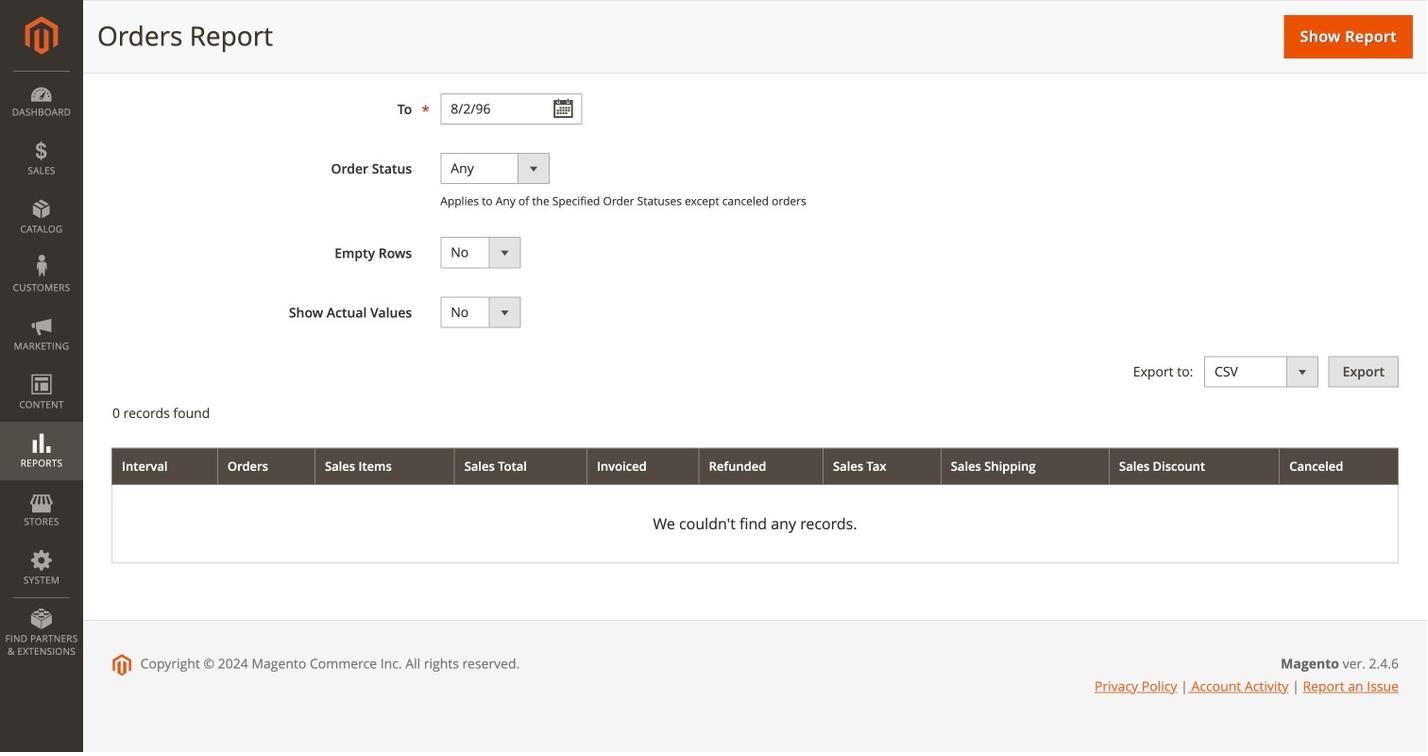 Task type: locate. For each thing, give the bounding box(es) containing it.
magento admin panel image
[[25, 16, 58, 55]]

menu bar
[[0, 71, 83, 668]]

None text field
[[440, 34, 582, 65], [440, 93, 582, 125], [440, 34, 582, 65], [440, 93, 582, 125]]



